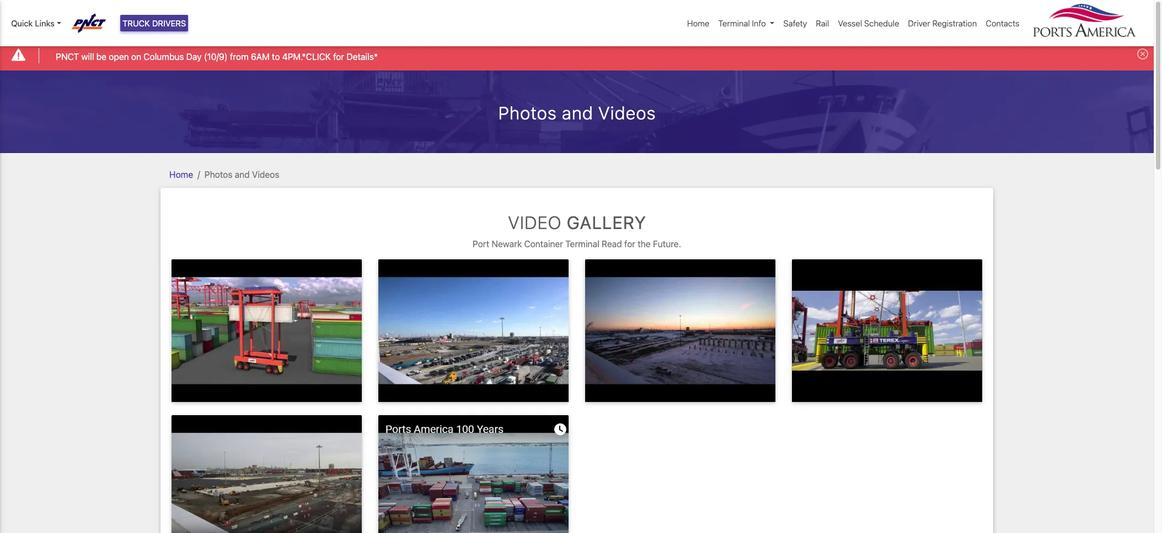 Task type: locate. For each thing, give the bounding box(es) containing it.
0 horizontal spatial terminal
[[566, 239, 599, 249]]

0 horizontal spatial photos and videos
[[204, 170, 279, 180]]

for left details*
[[333, 52, 344, 62]]

pnct will be open on columbus day (10/9) from 6am to 4pm.*click for details* alert
[[0, 41, 1154, 70]]

video image
[[172, 260, 362, 403], [378, 260, 569, 403], [585, 260, 776, 403], [792, 260, 982, 403], [172, 416, 362, 534], [378, 416, 569, 534]]

on
[[131, 52, 141, 62]]

open
[[109, 52, 129, 62]]

0 horizontal spatial videos
[[252, 170, 279, 180]]

video
[[508, 212, 561, 233]]

driver registration link
[[904, 13, 981, 34]]

home
[[687, 18, 710, 28], [169, 170, 193, 180]]

will
[[81, 52, 94, 62]]

1 vertical spatial and
[[235, 170, 250, 180]]

0 horizontal spatial home link
[[169, 170, 193, 180]]

for left the
[[624, 239, 635, 249]]

photos and videos
[[498, 102, 656, 123], [204, 170, 279, 180]]

0 vertical spatial terminal
[[718, 18, 750, 28]]

terminal left the info
[[718, 18, 750, 28]]

day
[[186, 52, 202, 62]]

for
[[333, 52, 344, 62], [624, 239, 635, 249]]

registration
[[932, 18, 977, 28]]

vessel
[[838, 18, 862, 28]]

links
[[35, 18, 55, 28]]

0 vertical spatial videos
[[598, 102, 656, 123]]

0 vertical spatial for
[[333, 52, 344, 62]]

0 horizontal spatial and
[[235, 170, 250, 180]]

safety
[[783, 18, 807, 28]]

1 horizontal spatial for
[[624, 239, 635, 249]]

port newark container terminal read for the future.
[[473, 239, 681, 249]]

gallery
[[566, 212, 646, 233]]

0 horizontal spatial home
[[169, 170, 193, 180]]

1 vertical spatial photos
[[204, 170, 232, 180]]

home link
[[683, 13, 714, 34], [169, 170, 193, 180]]

rail link
[[812, 13, 834, 34]]

terminal inside "link"
[[718, 18, 750, 28]]

0 horizontal spatial photos
[[204, 170, 232, 180]]

video gallery
[[508, 212, 646, 233]]

0 vertical spatial photos and videos
[[498, 102, 656, 123]]

videos
[[598, 102, 656, 123], [252, 170, 279, 180]]

pnct will be open on columbus day (10/9) from 6am to 4pm.*click for details*
[[56, 52, 378, 62]]

(10/9)
[[204, 52, 228, 62]]

0 vertical spatial photos
[[498, 102, 557, 123]]

1 horizontal spatial home
[[687, 18, 710, 28]]

0 vertical spatial and
[[562, 102, 593, 123]]

details*
[[347, 52, 378, 62]]

1 horizontal spatial terminal
[[718, 18, 750, 28]]

1 horizontal spatial photos
[[498, 102, 557, 123]]

port
[[473, 239, 489, 249]]

1 vertical spatial for
[[624, 239, 635, 249]]

info
[[752, 18, 766, 28]]

photos
[[498, 102, 557, 123], [204, 170, 232, 180]]

0 horizontal spatial for
[[333, 52, 344, 62]]

terminal down 'video gallery'
[[566, 239, 599, 249]]

1 horizontal spatial home link
[[683, 13, 714, 34]]

and
[[562, 102, 593, 123], [235, 170, 250, 180]]

1 horizontal spatial photos and videos
[[498, 102, 656, 123]]

contacts
[[986, 18, 1020, 28]]

terminal
[[718, 18, 750, 28], [566, 239, 599, 249]]

1 horizontal spatial and
[[562, 102, 593, 123]]

0 vertical spatial home link
[[683, 13, 714, 34]]



Task type: vqa. For each thing, say whether or not it's contained in the screenshot.
@
no



Task type: describe. For each thing, give the bounding box(es) containing it.
quick links
[[11, 18, 55, 28]]

1 vertical spatial photos and videos
[[204, 170, 279, 180]]

container
[[524, 239, 563, 249]]

quick
[[11, 18, 33, 28]]

terminal info
[[718, 18, 766, 28]]

driver
[[908, 18, 930, 28]]

6am
[[251, 52, 270, 62]]

for inside alert
[[333, 52, 344, 62]]

quick links link
[[11, 17, 61, 29]]

pnct
[[56, 52, 79, 62]]

rail
[[816, 18, 829, 28]]

contacts link
[[981, 13, 1024, 34]]

0 vertical spatial home
[[687, 18, 710, 28]]

schedule
[[864, 18, 899, 28]]

1 vertical spatial home
[[169, 170, 193, 180]]

truck
[[122, 18, 150, 28]]

future.
[[653, 239, 681, 249]]

safety link
[[779, 13, 812, 34]]

vessel schedule
[[838, 18, 899, 28]]

truck drivers
[[122, 18, 186, 28]]

from
[[230, 52, 249, 62]]

be
[[96, 52, 107, 62]]

close image
[[1137, 49, 1148, 60]]

pnct will be open on columbus day (10/9) from 6am to 4pm.*click for details* link
[[56, 50, 378, 63]]

1 vertical spatial videos
[[252, 170, 279, 180]]

read
[[602, 239, 622, 249]]

truck drivers link
[[120, 15, 188, 32]]

columbus
[[144, 52, 184, 62]]

to
[[272, 52, 280, 62]]

1 vertical spatial terminal
[[566, 239, 599, 249]]

the
[[638, 239, 651, 249]]

terminal info link
[[714, 13, 779, 34]]

driver registration
[[908, 18, 977, 28]]

1 horizontal spatial videos
[[598, 102, 656, 123]]

4pm.*click
[[282, 52, 331, 62]]

newark
[[492, 239, 522, 249]]

1 vertical spatial home link
[[169, 170, 193, 180]]

drivers
[[152, 18, 186, 28]]

vessel schedule link
[[834, 13, 904, 34]]



